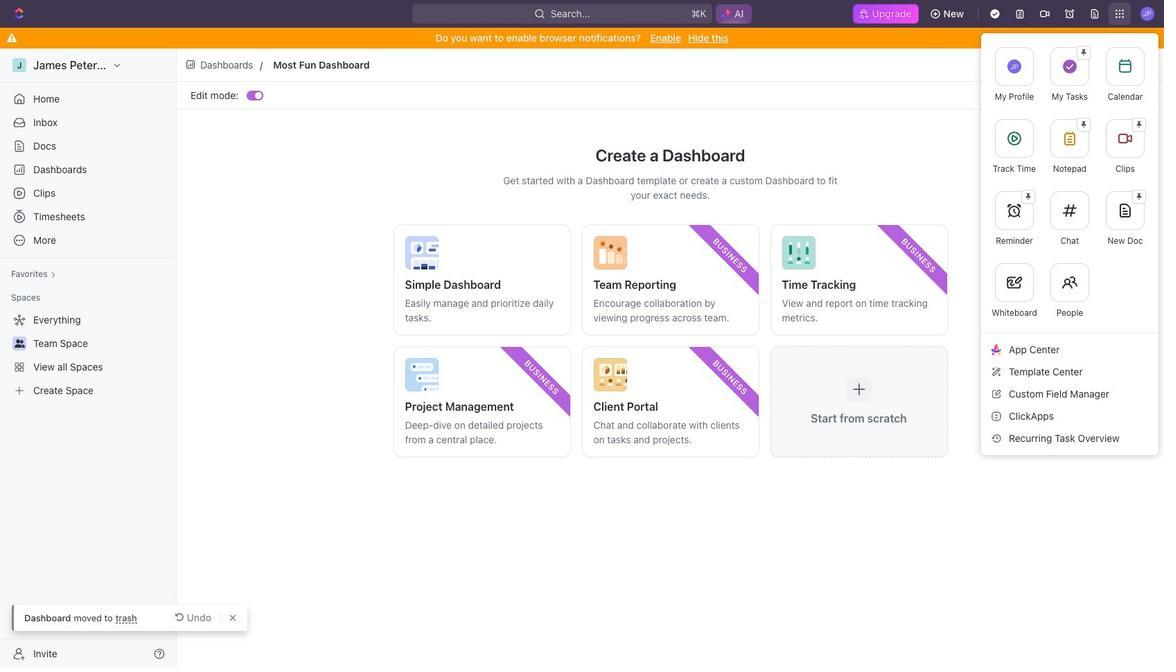 Task type: vqa. For each thing, say whether or not it's contained in the screenshot.
Sidebar "navigation"
yes



Task type: locate. For each thing, give the bounding box(es) containing it.
tree
[[6, 309, 170, 402]]

simple dashboard image
[[405, 236, 438, 270]]

None text field
[[273, 56, 575, 73]]



Task type: describe. For each thing, give the bounding box(es) containing it.
sidebar navigation
[[0, 49, 177, 667]]

team reporting image
[[594, 236, 627, 270]]

project management image
[[405, 358, 438, 392]]

client portal image
[[594, 358, 627, 392]]

tree inside the sidebar navigation
[[6, 309, 170, 402]]

time tracking image
[[782, 236, 815, 270]]



